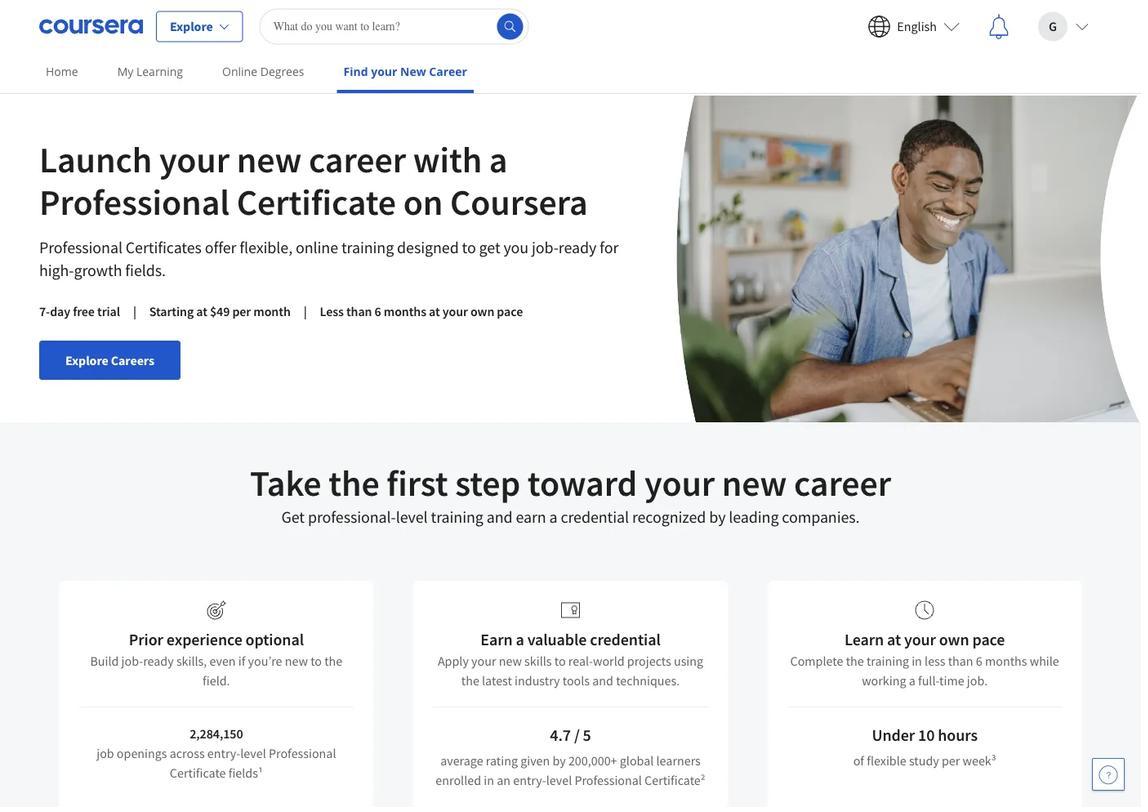 Task type: locate. For each thing, give the bounding box(es) containing it.
0 vertical spatial in
[[912, 653, 922, 669]]

career inside launch your new career with a professional certificate on coursera
[[309, 136, 406, 182]]

months
[[384, 303, 426, 319], [985, 653, 1027, 669]]

0 vertical spatial own
[[471, 303, 494, 319]]

6 down professional certificates offer flexible, online training designed to get you job-ready for high-growth fields.
[[375, 303, 381, 319]]

a
[[489, 136, 508, 182], [549, 507, 558, 527], [516, 629, 524, 650], [909, 672, 916, 689]]

my learning
[[117, 64, 183, 79]]

job.
[[967, 672, 988, 689]]

ready inside professional certificates offer flexible, online training designed to get you job-ready for high-growth fields.
[[559, 237, 597, 258]]

to right you're on the left of the page
[[311, 653, 322, 669]]

pace up job.
[[973, 629, 1005, 650]]

1 horizontal spatial explore
[[170, 18, 213, 35]]

0 vertical spatial than
[[346, 303, 372, 319]]

0 vertical spatial 6
[[375, 303, 381, 319]]

0 horizontal spatial level
[[240, 745, 266, 761]]

level down given
[[546, 772, 572, 788]]

world
[[593, 653, 625, 669]]

certificate inside 2,284,150 job openings across entry-level professional certificate fields¹
[[170, 765, 226, 781]]

0 horizontal spatial explore
[[65, 352, 108, 368]]

1 vertical spatial career
[[794, 460, 891, 505]]

0 vertical spatial training
[[341, 237, 394, 258]]

by
[[709, 507, 726, 527], [553, 752, 566, 769]]

1 horizontal spatial 6
[[976, 653, 983, 669]]

job- right you
[[532, 237, 559, 258]]

1 horizontal spatial training
[[431, 507, 483, 527]]

1 vertical spatial and
[[593, 672, 614, 689]]

0 horizontal spatial entry-
[[207, 745, 240, 761]]

months up job.
[[985, 653, 1027, 669]]

with
[[413, 136, 482, 182]]

1 vertical spatial explore
[[65, 352, 108, 368]]

0 vertical spatial explore
[[170, 18, 213, 35]]

1 vertical spatial per
[[942, 752, 960, 769]]

explore inside 'link'
[[65, 352, 108, 368]]

What do you want to learn? text field
[[260, 9, 529, 45]]

1 horizontal spatial career
[[794, 460, 891, 505]]

the down apply
[[461, 672, 479, 689]]

new inside earn a valuable credential apply your new skills to real-world projects using the latest industry tools and techniques.
[[499, 653, 522, 669]]

0 vertical spatial level
[[396, 507, 428, 527]]

certificate for across
[[170, 765, 226, 781]]

offer
[[205, 237, 236, 258]]

certificate down across
[[170, 765, 226, 781]]

7-day free trial | starting at $49 per month | less than 6 months at your own pace
[[39, 303, 523, 319]]

learners
[[656, 752, 701, 769]]

0 horizontal spatial ready
[[143, 653, 174, 669]]

10
[[918, 725, 935, 745]]

career
[[429, 64, 467, 79]]

own up less
[[939, 629, 969, 650]]

g
[[1049, 18, 1057, 35]]

the inside earn a valuable credential apply your new skills to real-world projects using the latest industry tools and techniques.
[[461, 672, 479, 689]]

at
[[196, 303, 207, 319], [429, 303, 440, 319], [887, 629, 901, 650]]

explore inside popup button
[[170, 18, 213, 35]]

per for free
[[232, 303, 251, 319]]

1 horizontal spatial months
[[985, 653, 1027, 669]]

than down professional certificates offer flexible, online training designed to get you job-ready for high-growth fields.
[[346, 303, 372, 319]]

months down designed at the left of the page
[[384, 303, 426, 319]]

ready down prior
[[143, 653, 174, 669]]

certificate
[[237, 179, 396, 224], [170, 765, 226, 781]]

1 horizontal spatial entry-
[[513, 772, 546, 788]]

and
[[487, 507, 513, 527], [593, 672, 614, 689]]

learn
[[845, 629, 884, 650]]

certificate up online
[[237, 179, 396, 224]]

your inside earn a valuable credential apply your new skills to real-world projects using the latest industry tools and techniques.
[[471, 653, 496, 669]]

in left less
[[912, 653, 922, 669]]

techniques.
[[616, 672, 680, 689]]

per
[[232, 303, 251, 319], [942, 752, 960, 769]]

your inside launch your new career with a professional certificate on coursera
[[159, 136, 230, 182]]

0 horizontal spatial in
[[484, 772, 494, 788]]

4.7 / 5 average rating given by 200,000+ global learners enrolled in an entry-level professional certificate²
[[436, 725, 706, 788]]

high-
[[39, 260, 74, 281]]

0 horizontal spatial by
[[553, 752, 566, 769]]

a inside launch your new career with a professional certificate on coursera
[[489, 136, 508, 182]]

job- down prior
[[121, 653, 143, 669]]

in
[[912, 653, 922, 669], [484, 772, 494, 788]]

professional certificates offer flexible, online training designed to get you job-ready for high-growth fields.
[[39, 237, 619, 281]]

online
[[296, 237, 338, 258]]

0 vertical spatial by
[[709, 507, 726, 527]]

fields¹
[[229, 765, 263, 781]]

the inside the take the first step toward your new career get professional-level training and earn a credential recognized by leading companies.
[[329, 460, 380, 505]]

step
[[455, 460, 521, 505]]

study
[[909, 752, 939, 769]]

earn a valuable credential apply your new skills to real-world projects using the latest industry tools and techniques.
[[438, 629, 703, 689]]

find
[[344, 64, 368, 79]]

level down first
[[396, 507, 428, 527]]

0 vertical spatial credential
[[561, 507, 629, 527]]

english button
[[855, 0, 973, 53]]

under 10 hours of flexible study per week³
[[853, 725, 996, 769]]

0 vertical spatial and
[[487, 507, 513, 527]]

online
[[222, 64, 257, 79]]

skills,
[[176, 653, 207, 669]]

0 horizontal spatial to
[[311, 653, 322, 669]]

the inside the prior experience optional build job-ready skills, even if you're new to the field.
[[324, 653, 343, 669]]

2 horizontal spatial training
[[867, 653, 909, 669]]

0 horizontal spatial months
[[384, 303, 426, 319]]

in inside 4.7 / 5 average rating given by 200,000+ global learners enrolled in an entry-level professional certificate²
[[484, 772, 494, 788]]

credential down toward
[[561, 507, 629, 527]]

than up the time
[[948, 653, 973, 669]]

1 vertical spatial in
[[484, 772, 494, 788]]

0 horizontal spatial career
[[309, 136, 406, 182]]

ready inside the prior experience optional build job-ready skills, even if you're new to the field.
[[143, 653, 174, 669]]

1 horizontal spatial level
[[396, 507, 428, 527]]

the inside learn at your own pace complete the training in less than 6 months while working a full-time job.
[[846, 653, 864, 669]]

2,284,150
[[190, 725, 243, 742]]

1 vertical spatial own
[[939, 629, 969, 650]]

per right $49 in the left top of the page
[[232, 303, 251, 319]]

new
[[237, 136, 302, 182], [722, 460, 787, 505], [285, 653, 308, 669], [499, 653, 522, 669]]

and down world
[[593, 672, 614, 689]]

first
[[387, 460, 448, 505]]

1 horizontal spatial certificate
[[237, 179, 396, 224]]

at left $49 in the left top of the page
[[196, 303, 207, 319]]

prior
[[129, 629, 163, 650]]

find your new career link
[[337, 53, 474, 93]]

0 horizontal spatial own
[[471, 303, 494, 319]]

by left leading
[[709, 507, 726, 527]]

2 vertical spatial training
[[867, 653, 909, 669]]

explore up 'learning'
[[170, 18, 213, 35]]

job- inside the prior experience optional build job-ready skills, even if you're new to the field.
[[121, 653, 143, 669]]

while
[[1030, 653, 1059, 669]]

and inside the take the first step toward your new career get professional-level training and earn a credential recognized by leading companies.
[[487, 507, 513, 527]]

2 horizontal spatial level
[[546, 772, 572, 788]]

0 vertical spatial certificate
[[237, 179, 396, 224]]

7-
[[39, 303, 50, 319]]

pace down you
[[497, 303, 523, 319]]

hours
[[938, 725, 978, 745]]

1 horizontal spatial than
[[948, 653, 973, 669]]

to left real-
[[554, 653, 566, 669]]

level up fields¹
[[240, 745, 266, 761]]

training inside learn at your own pace complete the training in less than 6 months while working a full-time job.
[[867, 653, 909, 669]]

ready left for
[[559, 237, 597, 258]]

1 horizontal spatial pace
[[973, 629, 1005, 650]]

1 vertical spatial than
[[948, 653, 973, 669]]

g button
[[1025, 0, 1102, 53]]

the right you're on the left of the page
[[324, 653, 343, 669]]

0 vertical spatial job-
[[532, 237, 559, 258]]

explore
[[170, 18, 213, 35], [65, 352, 108, 368]]

in left an
[[484, 772, 494, 788]]

entry- down given
[[513, 772, 546, 788]]

to left get
[[462, 237, 476, 258]]

the up professional- at the bottom left
[[329, 460, 380, 505]]

entry- inside 2,284,150 job openings across entry-level professional certificate fields¹
[[207, 745, 240, 761]]

1 horizontal spatial by
[[709, 507, 726, 527]]

recognized
[[632, 507, 706, 527]]

training right online
[[341, 237, 394, 258]]

0 vertical spatial ready
[[559, 237, 597, 258]]

help center image
[[1099, 765, 1118, 784]]

training
[[341, 237, 394, 258], [431, 507, 483, 527], [867, 653, 909, 669]]

0 horizontal spatial training
[[341, 237, 394, 258]]

certificate for career
[[237, 179, 396, 224]]

experience
[[167, 629, 242, 650]]

per down hours
[[942, 752, 960, 769]]

1 horizontal spatial job-
[[532, 237, 559, 258]]

apply
[[438, 653, 469, 669]]

0 vertical spatial career
[[309, 136, 406, 182]]

training down step
[[431, 507, 483, 527]]

pace
[[497, 303, 523, 319], [973, 629, 1005, 650]]

flexible
[[867, 752, 907, 769]]

1 vertical spatial entry-
[[513, 772, 546, 788]]

1 vertical spatial training
[[431, 507, 483, 527]]

1 horizontal spatial to
[[462, 237, 476, 258]]

2 horizontal spatial at
[[887, 629, 901, 650]]

certificates
[[126, 237, 202, 258]]

1 horizontal spatial in
[[912, 653, 922, 669]]

flexible,
[[240, 237, 292, 258]]

at right learn
[[887, 629, 901, 650]]

1 vertical spatial months
[[985, 653, 1027, 669]]

0 horizontal spatial than
[[346, 303, 372, 319]]

0 horizontal spatial and
[[487, 507, 513, 527]]

1 vertical spatial certificate
[[170, 765, 226, 781]]

take
[[250, 460, 321, 505]]

1 vertical spatial level
[[240, 745, 266, 761]]

at down designed at the left of the page
[[429, 303, 440, 319]]

0 vertical spatial months
[[384, 303, 426, 319]]

a inside learn at your own pace complete the training in less than 6 months while working a full-time job.
[[909, 672, 916, 689]]

professional inside launch your new career with a professional certificate on coursera
[[39, 179, 230, 224]]

0 horizontal spatial per
[[232, 303, 251, 319]]

0 horizontal spatial job-
[[121, 653, 143, 669]]

credential up world
[[590, 629, 661, 650]]

certificate inside launch your new career with a professional certificate on coursera
[[237, 179, 396, 224]]

1 horizontal spatial own
[[939, 629, 969, 650]]

a left full-
[[909, 672, 916, 689]]

1 horizontal spatial and
[[593, 672, 614, 689]]

job- inside professional certificates offer flexible, online training designed to get you job-ready for high-growth fields.
[[532, 237, 559, 258]]

entry- down 2,284,150
[[207, 745, 240, 761]]

0 vertical spatial entry-
[[207, 745, 240, 761]]

the down learn
[[846, 653, 864, 669]]

your
[[371, 64, 397, 79], [159, 136, 230, 182], [443, 303, 468, 319], [645, 460, 715, 505], [904, 629, 936, 650], [471, 653, 496, 669]]

an
[[497, 772, 511, 788]]

1 vertical spatial pace
[[973, 629, 1005, 650]]

1 vertical spatial by
[[553, 752, 566, 769]]

to
[[462, 237, 476, 258], [311, 653, 322, 669], [554, 653, 566, 669]]

a right earn
[[516, 629, 524, 650]]

designed
[[397, 237, 459, 258]]

1 vertical spatial job-
[[121, 653, 143, 669]]

2 vertical spatial level
[[546, 772, 572, 788]]

1 vertical spatial credential
[[590, 629, 661, 650]]

own down get
[[471, 303, 494, 319]]

0 horizontal spatial 6
[[375, 303, 381, 319]]

1 horizontal spatial ready
[[559, 237, 597, 258]]

6 up job.
[[976, 653, 983, 669]]

0 horizontal spatial certificate
[[170, 765, 226, 781]]

a right earn at the left bottom of the page
[[549, 507, 558, 527]]

1 vertical spatial 6
[[976, 653, 983, 669]]

a right with
[[489, 136, 508, 182]]

rating
[[486, 752, 518, 769]]

find your new career
[[344, 64, 467, 79]]

and left earn at the left bottom of the page
[[487, 507, 513, 527]]

5
[[583, 725, 591, 745]]

by right given
[[553, 752, 566, 769]]

job-
[[532, 237, 559, 258], [121, 653, 143, 669]]

0 vertical spatial pace
[[497, 303, 523, 319]]

0 vertical spatial per
[[232, 303, 251, 319]]

training up the working
[[867, 653, 909, 669]]

learning
[[136, 64, 183, 79]]

1 horizontal spatial per
[[942, 752, 960, 769]]

entry-
[[207, 745, 240, 761], [513, 772, 546, 788]]

1 vertical spatial ready
[[143, 653, 174, 669]]

months inside learn at your own pace complete the training in less than 6 months while working a full-time job.
[[985, 653, 1027, 669]]

explore left careers
[[65, 352, 108, 368]]

own
[[471, 303, 494, 319], [939, 629, 969, 650]]

None search field
[[260, 9, 529, 45]]

your inside the take the first step toward your new career get professional-level training and earn a credential recognized by leading companies.
[[645, 460, 715, 505]]

per inside under 10 hours of flexible study per week³
[[942, 752, 960, 769]]

0 horizontal spatial pace
[[497, 303, 523, 319]]

2 horizontal spatial to
[[554, 653, 566, 669]]

6
[[375, 303, 381, 319], [976, 653, 983, 669]]



Task type: vqa. For each thing, say whether or not it's contained in the screenshot.


Task type: describe. For each thing, give the bounding box(es) containing it.
/
[[574, 725, 580, 745]]

new inside the take the first step toward your new career get professional-level training and earn a credential recognized by leading companies.
[[722, 460, 787, 505]]

get
[[281, 507, 305, 527]]

tools
[[563, 672, 590, 689]]

level inside 2,284,150 job openings across entry-level professional certificate fields¹
[[240, 745, 266, 761]]

new inside launch your new career with a professional certificate on coursera
[[237, 136, 302, 182]]

growth
[[74, 260, 122, 281]]

earn
[[481, 629, 513, 650]]

home link
[[39, 53, 85, 90]]

latest
[[482, 672, 512, 689]]

4.7
[[550, 725, 571, 745]]

coursera image
[[39, 13, 143, 40]]

for
[[600, 237, 619, 258]]

in inside learn at your own pace complete the training in less than 6 months while working a full-time job.
[[912, 653, 922, 669]]

valuable
[[527, 629, 587, 650]]

your inside 'link'
[[371, 64, 397, 79]]

my learning link
[[111, 53, 190, 90]]

even
[[210, 653, 236, 669]]

professional inside 4.7 / 5 average rating given by 200,000+ global learners enrolled in an entry-level professional certificate²
[[575, 772, 642, 788]]

credential inside the take the first step toward your new career get professional-level training and earn a credential recognized by leading companies.
[[561, 507, 629, 527]]

learn at your own pace complete the training in less than 6 months while working a full-time job.
[[790, 629, 1059, 689]]

leading
[[729, 507, 779, 527]]

a inside earn a valuable credential apply your new skills to real-world projects using the latest industry tools and techniques.
[[516, 629, 524, 650]]

across
[[170, 745, 205, 761]]

explore for explore
[[170, 18, 213, 35]]

time
[[940, 672, 965, 689]]

job
[[97, 745, 114, 761]]

fields.
[[125, 260, 166, 281]]

at inside learn at your own pace complete the training in less than 6 months while working a full-time job.
[[887, 629, 901, 650]]

careers
[[111, 352, 154, 368]]

given
[[521, 752, 550, 769]]

working
[[862, 672, 906, 689]]

professional inside professional certificates offer flexible, online training designed to get you job-ready for high-growth fields.
[[39, 237, 122, 258]]

level inside 4.7 / 5 average rating given by 200,000+ global learners enrolled in an entry-level professional certificate²
[[546, 772, 572, 788]]

complete
[[790, 653, 843, 669]]

month | less
[[253, 303, 344, 319]]

using
[[674, 653, 703, 669]]

training inside professional certificates offer flexible, online training designed to get you job-ready for high-growth fields.
[[341, 237, 394, 258]]

companies.
[[782, 507, 860, 527]]

online degrees
[[222, 64, 304, 79]]

online degrees link
[[216, 53, 311, 90]]

explore for explore careers
[[65, 352, 108, 368]]

launch your new career with a professional certificate on coursera
[[39, 136, 588, 224]]

under
[[872, 725, 915, 745]]

to inside earn a valuable credential apply your new skills to real-world projects using the latest industry tools and techniques.
[[554, 653, 566, 669]]

6 inside learn at your own pace complete the training in less than 6 months while working a full-time job.
[[976, 653, 983, 669]]

own inside learn at your own pace complete the training in less than 6 months while working a full-time job.
[[939, 629, 969, 650]]

if
[[238, 653, 245, 669]]

your inside learn at your own pace complete the training in less than 6 months while working a full-time job.
[[904, 629, 936, 650]]

launch
[[39, 136, 152, 182]]

earn
[[516, 507, 546, 527]]

field.
[[203, 672, 230, 689]]

credential inside earn a valuable credential apply your new skills to real-world projects using the latest industry tools and techniques.
[[590, 629, 661, 650]]

on
[[403, 179, 443, 224]]

of
[[853, 752, 864, 769]]

degrees
[[260, 64, 304, 79]]

training inside the take the first step toward your new career get professional-level training and earn a credential recognized by leading companies.
[[431, 507, 483, 527]]

to inside the prior experience optional build job-ready skills, even if you're new to the field.
[[311, 653, 322, 669]]

$49
[[210, 303, 230, 319]]

global
[[620, 752, 654, 769]]

entry- inside 4.7 / 5 average rating given by 200,000+ global learners enrolled in an entry-level professional certificate²
[[513, 772, 546, 788]]

build
[[90, 653, 119, 669]]

new inside the prior experience optional build job-ready skills, even if you're new to the field.
[[285, 653, 308, 669]]

openings
[[117, 745, 167, 761]]

projects
[[627, 653, 671, 669]]

average
[[440, 752, 483, 769]]

level inside the take the first step toward your new career get professional-level training and earn a credential recognized by leading companies.
[[396, 507, 428, 527]]

free
[[73, 303, 95, 319]]

industry
[[515, 672, 560, 689]]

than inside learn at your own pace complete the training in less than 6 months while working a full-time job.
[[948, 653, 973, 669]]

0 horizontal spatial at
[[196, 303, 207, 319]]

toward
[[528, 460, 637, 505]]

real-
[[568, 653, 593, 669]]

professional-
[[308, 507, 396, 527]]

explore careers link
[[39, 341, 181, 380]]

pace inside learn at your own pace complete the training in less than 6 months while working a full-time job.
[[973, 629, 1005, 650]]

and inside earn a valuable credential apply your new skills to real-world projects using the latest industry tools and techniques.
[[593, 672, 614, 689]]

you
[[504, 237, 529, 258]]

week³
[[963, 752, 996, 769]]

per for hours
[[942, 752, 960, 769]]

skills
[[525, 653, 552, 669]]

full-
[[918, 672, 940, 689]]

prior experience optional build job-ready skills, even if you're new to the field.
[[90, 629, 343, 689]]

trial | starting
[[97, 303, 194, 319]]

explore careers
[[65, 352, 154, 368]]

my
[[117, 64, 133, 79]]

to inside professional certificates offer flexible, online training designed to get you job-ready for high-growth fields.
[[462, 237, 476, 258]]

career inside the take the first step toward your new career get professional-level training and earn a credential recognized by leading companies.
[[794, 460, 891, 505]]

1 horizontal spatial at
[[429, 303, 440, 319]]

enrolled
[[436, 772, 481, 788]]

by inside the take the first step toward your new career get professional-level training and earn a credential recognized by leading companies.
[[709, 507, 726, 527]]

professional inside 2,284,150 job openings across entry-level professional certificate fields¹
[[269, 745, 336, 761]]

explore button
[[156, 11, 243, 42]]

a inside the take the first step toward your new career get professional-level training and earn a credential recognized by leading companies.
[[549, 507, 558, 527]]

optional
[[246, 629, 304, 650]]

by inside 4.7 / 5 average rating given by 200,000+ global learners enrolled in an entry-level professional certificate²
[[553, 752, 566, 769]]

2,284,150 job openings across entry-level professional certificate fields¹
[[97, 725, 336, 781]]

you're
[[248, 653, 282, 669]]

get
[[479, 237, 500, 258]]

200,000+
[[569, 752, 617, 769]]



